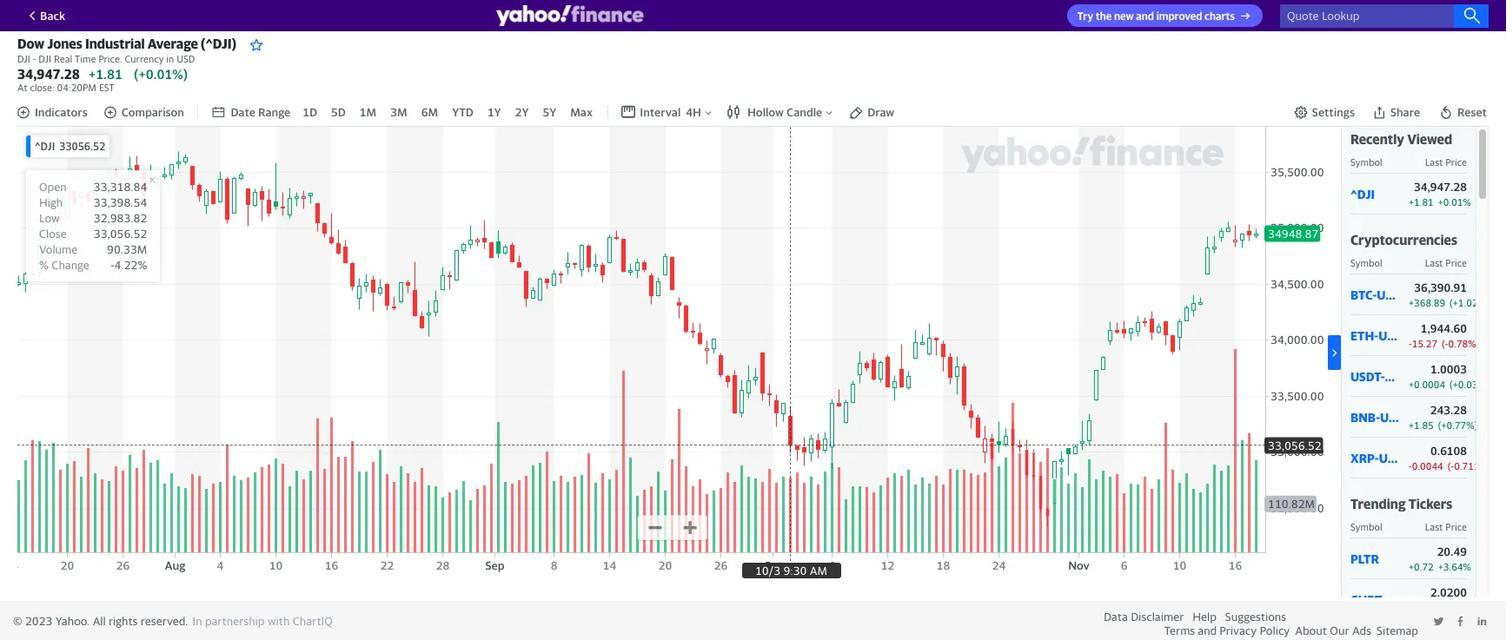 Task type: describe. For each thing, give the bounding box(es) containing it.
help
[[1193, 610, 1217, 624]]

^dji 33056.52
[[35, 140, 106, 153]]

6m button
[[420, 104, 440, 121]]

about
[[1296, 624, 1328, 638]]

0.6108 -0.0044 (-0.7114%)
[[1410, 444, 1498, 472]]

try the new and improved charts
[[1078, 10, 1236, 23]]

usdt-usd link
[[1351, 369, 1410, 384]]

^dji for ^dji
[[1351, 187, 1376, 201]]

3m button
[[389, 104, 409, 121]]

chpt
[[1351, 593, 1383, 607]]

last for cryptocurrencies
[[1426, 257, 1444, 269]]

right column element
[[1342, 127, 1502, 641]]

15.27
[[1413, 338, 1438, 350]]

in
[[166, 53, 174, 64]]

0.7114%)
[[1455, 461, 1498, 472]]

at
[[17, 82, 28, 93]]

indicators
[[35, 105, 88, 119]]

disclaimer
[[1131, 610, 1185, 624]]

- for 1,944.60
[[1410, 338, 1413, 350]]

yahoo finance logo image
[[496, 5, 644, 26]]

price.
[[98, 53, 122, 64]]

5y
[[543, 105, 557, 119]]

about our ads link
[[1296, 624, 1372, 638]]

sitemap link
[[1377, 624, 1419, 638]]

bnb-usd
[[1351, 410, 1405, 425]]

symbol for recently viewed
[[1351, 157, 1383, 168]]

- for 0.6108
[[1410, 461, 1413, 472]]

(- for eth-usd
[[1443, 338, 1449, 350]]

usd for xrp-
[[1380, 451, 1404, 466]]

hollow
[[748, 105, 784, 119]]

partnership
[[205, 615, 265, 629]]

+1.81 for 34,947.28 +1.81
[[89, 66, 122, 82]]

privacy policy link
[[1220, 624, 1291, 638]]

cryptocurrencies link
[[1351, 232, 1458, 248]]

(+0.01%)
[[134, 66, 188, 82]]

last price for trending tickers
[[1426, 522, 1468, 533]]

last for trending tickers
[[1426, 522, 1444, 533]]

max button
[[569, 104, 595, 121]]

follow on facebook image
[[1456, 617, 1467, 628]]

chart toolbar toolbar
[[17, 97, 1490, 127]]

usdt-usd
[[1351, 369, 1410, 384]]

data
[[1104, 610, 1129, 624]]

usdt-
[[1351, 369, 1386, 384]]

Quote Lookup text field
[[1281, 4, 1490, 27]]

4h
[[686, 105, 702, 119]]

- down 90.33m
[[111, 258, 114, 272]]

last for recently viewed
[[1426, 157, 1444, 168]]

(+0.0358%)
[[1451, 379, 1502, 391]]

9:30
[[784, 564, 807, 578]]

change
[[52, 258, 89, 272]]

indicators button
[[17, 105, 88, 119]]

2y button
[[514, 104, 531, 121]]

% change
[[39, 258, 89, 272]]

hollow candle button
[[727, 105, 835, 119]]

dow
[[17, 36, 44, 51]]

36,390.91 +368.89 (+1.02%)
[[1410, 281, 1490, 309]]

terms link
[[1165, 624, 1196, 638]]

2 dji from the left
[[39, 53, 51, 64]]

20.49 +0.72 +3.64%
[[1410, 545, 1472, 573]]

reset
[[1458, 105, 1488, 119]]

reserved.
[[141, 615, 188, 629]]

interval
[[640, 105, 681, 119]]

xrp-
[[1351, 451, 1380, 466]]

33,398.54
[[94, 196, 147, 210]]

33056.52
[[59, 140, 106, 153]]

36,390.91
[[1415, 281, 1468, 295]]

policy
[[1260, 624, 1291, 638]]

10/3 9:30 am
[[756, 564, 828, 578]]

5y button
[[541, 104, 558, 121]]

pltr
[[1351, 552, 1380, 567]]

1y button
[[486, 104, 503, 121]]

recently
[[1351, 131, 1405, 147]]

and inside data disclaimer help suggestions terms and privacy policy about our ads sitemap
[[1199, 624, 1218, 638]]

%
[[39, 258, 49, 272]]

terms
[[1165, 624, 1196, 638]]

improved
[[1157, 10, 1203, 23]]

settings button
[[1295, 105, 1356, 119]]

^dji link
[[1351, 187, 1401, 201]]

hollow candle
[[748, 105, 823, 119]]

comparison button
[[103, 105, 184, 119]]

last price for cryptocurrencies
[[1426, 257, 1468, 269]]

date
[[231, 105, 255, 119]]

34,947.28 for 34,947.28 +1.81
[[17, 66, 80, 82]]

usd for btc-
[[1378, 287, 1401, 302]]

nav element
[[212, 104, 595, 121]]

-4.22%
[[111, 258, 147, 272]]

10/3
[[756, 564, 781, 578]]

privacy
[[1220, 624, 1257, 638]]

suggestions link
[[1226, 610, 1287, 624]]

trending tickers link
[[1351, 497, 1453, 512]]

xrp-usd link
[[1351, 451, 1404, 466]]

xrp-usd
[[1351, 451, 1404, 466]]

viewed
[[1408, 131, 1453, 147]]

try
[[1078, 10, 1094, 23]]



Task type: locate. For each thing, give the bounding box(es) containing it.
2 price from the top
[[1446, 257, 1468, 269]]

1 dji from the left
[[17, 53, 30, 64]]

am
[[810, 564, 828, 578]]

0.0044
[[1413, 461, 1444, 472]]

price up 36,390.91
[[1446, 257, 1468, 269]]

search image
[[1464, 7, 1482, 24]]

0 horizontal spatial dji
[[17, 53, 30, 64]]

2 last price from the top
[[1426, 257, 1468, 269]]

- right xrp-usd in the right of the page
[[1410, 461, 1413, 472]]

btc-usd link
[[1351, 287, 1401, 302]]

dji left 'real'
[[39, 53, 51, 64]]

2 vertical spatial symbol
[[1351, 522, 1383, 533]]

0 horizontal spatial +1.81
[[89, 66, 122, 82]]

symbol up 'btc-'
[[1351, 257, 1383, 269]]

last price
[[1426, 157, 1468, 168], [1426, 257, 1468, 269], [1426, 522, 1468, 533]]

- inside 1,944.60 -15.27 (-0.78%)
[[1410, 338, 1413, 350]]

open
[[39, 180, 67, 194]]

eth-usd
[[1351, 328, 1403, 343]]

data disclaimer help suggestions terms and privacy policy about our ads sitemap
[[1104, 610, 1419, 638]]

+0.72
[[1410, 562, 1435, 573]]

2 last from the top
[[1426, 257, 1444, 269]]

1 vertical spatial last
[[1426, 257, 1444, 269]]

2 vertical spatial last price
[[1426, 522, 1468, 533]]

dow jones industrial average (^dji)
[[17, 36, 237, 51]]

in
[[193, 615, 202, 629]]

+1.81 for 34,947.28 +1.81 +0.01%
[[1410, 197, 1435, 208]]

(- inside the 0.6108 -0.0044 (-0.7114%)
[[1449, 461, 1455, 472]]

bnb-usd link
[[1351, 410, 1405, 425]]

share
[[1391, 105, 1421, 119]]

interval 4h
[[640, 105, 702, 119]]

2.0200
[[1431, 586, 1468, 600]]

0 vertical spatial 34,947.28
[[17, 66, 80, 82]]

dji down dow
[[17, 53, 30, 64]]

eth-usd link
[[1351, 328, 1403, 343]]

draw button
[[848, 104, 897, 121]]

1 symbol from the top
[[1351, 157, 1383, 168]]

0 vertical spatial symbol
[[1351, 157, 1383, 168]]

+1.81 inside 34,947.28 +1.81 +0.01%
[[1410, 197, 1435, 208]]

3 last price from the top
[[1426, 522, 1468, 533]]

3m
[[391, 105, 408, 119]]

2023
[[25, 615, 53, 629]]

dji - dji real time price. currency in usd
[[17, 53, 195, 64]]

close:
[[30, 82, 55, 93]]

-
[[33, 53, 36, 64], [111, 258, 114, 272], [1410, 338, 1413, 350], [1410, 461, 1413, 472]]

0 vertical spatial last price
[[1426, 157, 1468, 168]]

^dji inside right column element
[[1351, 187, 1376, 201]]

new
[[1115, 10, 1134, 23]]

sitemap
[[1377, 624, 1419, 638]]

34,947.28 down 'real'
[[17, 66, 80, 82]]

last price up 20.49
[[1426, 522, 1468, 533]]

symbol for cryptocurrencies
[[1351, 257, 1383, 269]]

+0.0004
[[1410, 379, 1446, 391]]

comparison
[[121, 105, 184, 119]]

and right new
[[1137, 10, 1155, 23]]

2 vertical spatial last
[[1426, 522, 1444, 533]]

(+0.77%)
[[1439, 420, 1478, 431]]

currency
[[125, 53, 164, 64]]

1,944.60
[[1422, 322, 1468, 336]]

0 vertical spatial (-
[[1443, 338, 1449, 350]]

3 symbol from the top
[[1351, 522, 1383, 533]]

follow on linkedin image
[[1477, 617, 1489, 628]]

and inside try the new and improved charts button
[[1137, 10, 1155, 23]]

help link
[[1193, 610, 1217, 624]]

our
[[1331, 624, 1350, 638]]

1 vertical spatial (-
[[1449, 461, 1455, 472]]

(- down 1,944.60
[[1443, 338, 1449, 350]]

last up 36,390.91
[[1426, 257, 1444, 269]]

show more image
[[1329, 347, 1342, 360]]

3 last from the top
[[1426, 522, 1444, 533]]

1 vertical spatial ^dji
[[1351, 187, 1376, 201]]

1 last price from the top
[[1426, 157, 1468, 168]]

chpt link
[[1351, 593, 1401, 607]]

and
[[1137, 10, 1155, 23], [1199, 624, 1218, 638]]

last price up 36,390.91
[[1426, 257, 1468, 269]]

+1.81 left the +0.01%
[[1410, 197, 1435, 208]]

^dji down recently
[[1351, 187, 1376, 201]]

90.33m
[[107, 243, 147, 257]]

5d
[[331, 105, 346, 119]]

1 vertical spatial price
[[1446, 257, 1468, 269]]

suggestions
[[1226, 610, 1287, 624]]

btc-
[[1351, 287, 1378, 302]]

1 horizontal spatial and
[[1199, 624, 1218, 638]]

- down dow
[[33, 53, 36, 64]]

price up 20.49
[[1446, 522, 1468, 533]]

(- for xrp-usd
[[1449, 461, 1455, 472]]

last price for recently viewed
[[1426, 157, 1468, 168]]

bnb-
[[1351, 410, 1381, 425]]

© 2023 yahoo. all rights reserved. in partnership with chartiq
[[13, 615, 333, 629]]

0 vertical spatial +1.81
[[89, 66, 122, 82]]

cryptocurrencies
[[1351, 232, 1458, 248]]

range
[[258, 105, 291, 119]]

price down viewed
[[1446, 157, 1468, 168]]

1 vertical spatial +1.81
[[1410, 197, 1435, 208]]

recently viewed
[[1351, 131, 1453, 147]]

0 vertical spatial and
[[1137, 10, 1155, 23]]

yahoo.
[[55, 615, 90, 629]]

average
[[148, 36, 198, 51]]

symbol down trending
[[1351, 522, 1383, 533]]

04:20pm
[[57, 82, 97, 93]]

date range
[[231, 105, 291, 119]]

1y
[[488, 105, 501, 119]]

last down viewed
[[1426, 157, 1444, 168]]

243.28 +1.85 (+0.77%)
[[1410, 404, 1478, 431]]

^dji down indicators button
[[35, 140, 55, 153]]

✕
[[149, 174, 156, 185]]

- right eth-usd link
[[1410, 338, 1413, 350]]

0 vertical spatial last
[[1426, 157, 1444, 168]]

0.6108
[[1431, 444, 1468, 458]]

243.28
[[1431, 404, 1468, 417]]

usd for usdt-
[[1386, 369, 1410, 384]]

- inside the 0.6108 -0.0044 (-0.7114%)
[[1410, 461, 1413, 472]]

1 horizontal spatial +1.81
[[1410, 197, 1435, 208]]

try the new and improved charts button
[[1068, 4, 1264, 27]]

last price down viewed
[[1426, 157, 1468, 168]]

2 vertical spatial price
[[1446, 522, 1468, 533]]

1 price from the top
[[1446, 157, 1468, 168]]

34,947.28 +1.81 +0.01%
[[1410, 180, 1472, 208]]

low
[[39, 211, 60, 225]]

candle
[[787, 105, 823, 119]]

last down tickers
[[1426, 522, 1444, 533]]

1 vertical spatial and
[[1199, 624, 1218, 638]]

btc-usd
[[1351, 287, 1401, 302]]

price for trending tickers
[[1446, 522, 1468, 533]]

1 horizontal spatial 34,947.28
[[1415, 180, 1468, 194]]

(+0.01%) at close:  04:20pm est
[[17, 66, 188, 93]]

date range button
[[212, 105, 291, 119]]

2y
[[515, 105, 529, 119]]

34,947.28 for 34,947.28 +1.81 +0.01%
[[1415, 180, 1468, 194]]

2 symbol from the top
[[1351, 257, 1383, 269]]

(- down 0.6108
[[1449, 461, 1455, 472]]

1.0003
[[1431, 363, 1468, 377]]

1 vertical spatial 34,947.28
[[1415, 180, 1468, 194]]

5d button
[[330, 104, 348, 121]]

0 horizontal spatial ^dji
[[35, 140, 55, 153]]

symbol for trending tickers
[[1351, 522, 1383, 533]]

jones
[[47, 36, 82, 51]]

0 horizontal spatial 34,947.28
[[17, 66, 80, 82]]

settings
[[1313, 105, 1356, 119]]

last
[[1426, 157, 1444, 168], [1426, 257, 1444, 269], [1426, 522, 1444, 533]]

max
[[571, 105, 593, 119]]

32,983.82
[[94, 211, 147, 225]]

usd
[[177, 53, 195, 64], [1378, 287, 1401, 302], [1379, 328, 1403, 343], [1386, 369, 1410, 384], [1381, 410, 1405, 425], [1380, 451, 1404, 466]]

+1.81 down dji - dji real time price. currency in usd
[[89, 66, 122, 82]]

1 vertical spatial last price
[[1426, 257, 1468, 269]]

1 last from the top
[[1426, 157, 1444, 168]]

0.78%)
[[1449, 338, 1480, 350]]

symbol down recently
[[1351, 157, 1383, 168]]

3 price from the top
[[1446, 522, 1468, 533]]

follow on twitter image
[[1434, 617, 1445, 628]]

1 horizontal spatial ^dji
[[1351, 187, 1376, 201]]

34,947.28 inside 34,947.28 +1.81 +0.01%
[[1415, 180, 1468, 194]]

34,947.28 up the +0.01%
[[1415, 180, 1468, 194]]

- for dji
[[33, 53, 36, 64]]

time
[[75, 53, 96, 64]]

usd for eth-
[[1379, 328, 1403, 343]]

and right terms link
[[1199, 624, 1218, 638]]

trending
[[1351, 497, 1407, 512]]

0 vertical spatial ^dji
[[35, 140, 55, 153]]

tickers
[[1409, 497, 1453, 512]]

+3.64%
[[1439, 562, 1472, 573]]

chartiq
[[293, 615, 333, 629]]

(- inside 1,944.60 -15.27 (-0.78%)
[[1443, 338, 1449, 350]]

1 vertical spatial symbol
[[1351, 257, 1383, 269]]

price for cryptocurrencies
[[1446, 257, 1468, 269]]

0 horizontal spatial and
[[1137, 10, 1155, 23]]

ytd button
[[451, 104, 476, 121]]

0 vertical spatial price
[[1446, 157, 1468, 168]]

price for recently viewed
[[1446, 157, 1468, 168]]

draw
[[868, 105, 895, 119]]

33,318.84
[[94, 180, 147, 194]]

usd for bnb-
[[1381, 410, 1405, 425]]

^dji for ^dji 33056.52
[[35, 140, 55, 153]]

1 horizontal spatial dji
[[39, 53, 51, 64]]



Task type: vqa. For each thing, say whether or not it's contained in the screenshot.
% Change
yes



